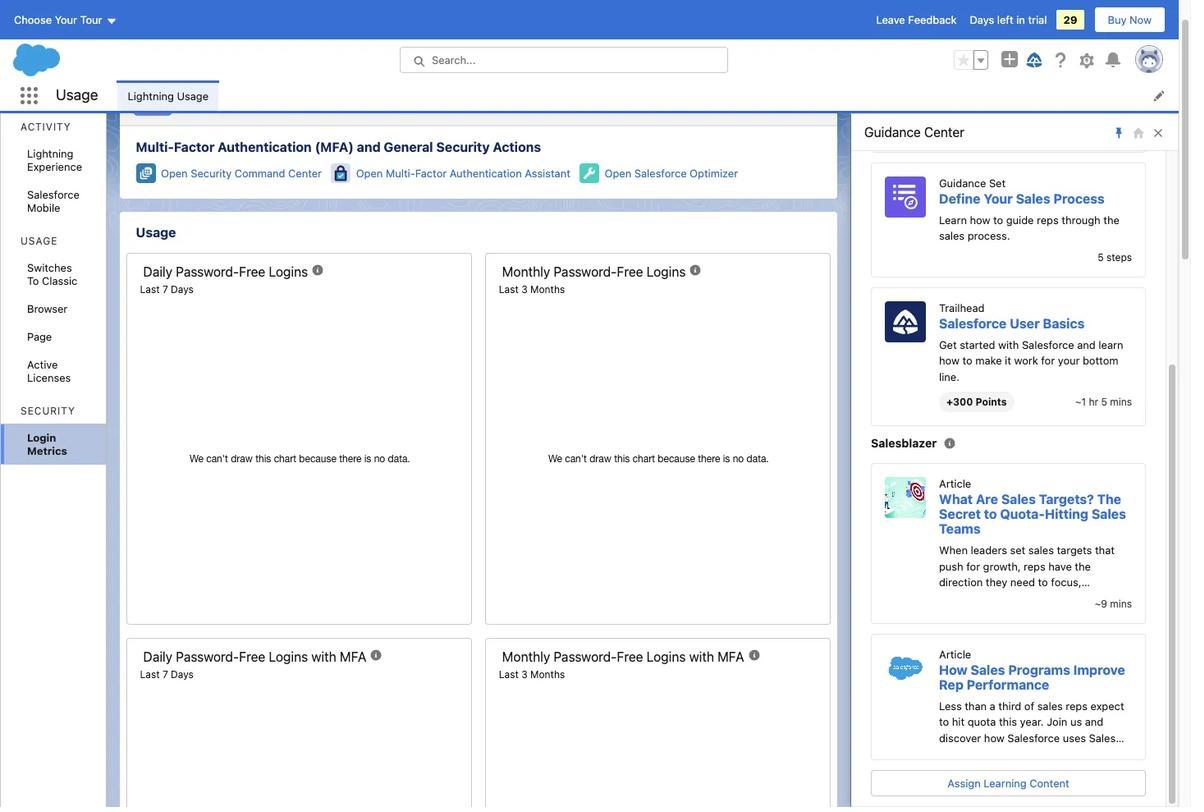 Task type: describe. For each thing, give the bounding box(es) containing it.
1 vertical spatial center
[[288, 167, 322, 180]]

for inside the article what are sales targets? the secret to quota-hitting sales teams when leaders set sales targets that push for growth, reps have the direction they need to focus, strategize, and hit quota. ~9 mins
[[967, 560, 980, 573]]

how inside article how sales programs improve rep performance less than a third of sales reps expect to hit quota this year. join us and discover how salesforce uses sales programs to maximize seller performance every single quarter.
[[984, 731, 1005, 744]]

~1
[[1076, 396, 1086, 408]]

improve
[[1074, 662, 1125, 677]]

reps inside guidance set define your sales process learn how to guide reps through the sales process.
[[1037, 213, 1059, 226]]

monthly password-free logins
[[502, 265, 686, 279]]

make
[[976, 354, 1002, 367]]

that
[[1095, 544, 1115, 557]]

work
[[1014, 354, 1038, 367]]

logins for monthly password-free logins
[[647, 265, 686, 279]]

assign learning content button
[[871, 770, 1146, 797]]

hit inside article how sales programs improve rep performance less than a third of sales reps expect to hit quota this year. join us and discover how salesforce uses sales programs to maximize seller performance every single quarter.
[[952, 715, 965, 728]]

days for daily password-free logins with mfa
[[171, 668, 194, 681]]

daily for daily password-free logins with mfa
[[143, 650, 172, 664]]

teams
[[939, 522, 981, 536]]

usage up activity
[[56, 86, 98, 104]]

general
[[384, 140, 433, 154]]

user
[[1010, 316, 1040, 330]]

last for monthly password-free logins with mfa
[[499, 668, 519, 681]]

in
[[1017, 13, 1025, 26]]

logins for monthly password-free logins with mfa
[[647, 650, 686, 664]]

with for monthly password-free logins with mfa
[[689, 650, 714, 664]]

us
[[1071, 715, 1082, 728]]

usage up 'daily password-free logins'
[[136, 225, 176, 240]]

uses
[[1063, 731, 1086, 744]]

maximize
[[1003, 747, 1049, 760]]

guidance for guidance set define your sales process learn how to guide reps through the sales process.
[[939, 176, 986, 189]]

less
[[939, 699, 962, 712]]

monthly for monthly password-free logins with mfa
[[502, 650, 550, 664]]

sales inside guidance set define your sales process learn how to guide reps through the sales process.
[[939, 229, 965, 242]]

need
[[1011, 576, 1035, 589]]

and inside the article what are sales targets? the secret to quota-hitting sales teams when leaders set sales targets that push for growth, reps have the direction they need to focus, strategize, and hit quota. ~9 mins
[[995, 592, 1013, 605]]

optimizer
[[690, 167, 738, 180]]

salesforce left optimizer
[[634, 167, 687, 180]]

with for daily password-free logins with mfa
[[311, 650, 336, 664]]

0 vertical spatial days
[[970, 13, 994, 26]]

login inside lightning usage login metrics
[[182, 95, 217, 110]]

1 vertical spatial programs
[[939, 747, 987, 760]]

assistant
[[525, 167, 570, 180]]

sales inside guidance set define your sales process learn how to guide reps through the sales process.
[[1016, 191, 1051, 206]]

sales inside the article what are sales targets? the secret to quota-hitting sales teams when leaders set sales targets that push for growth, reps have the direction they need to focus, strategize, and hit quota. ~9 mins
[[1029, 544, 1054, 557]]

leave feedback
[[876, 13, 957, 26]]

process
[[1054, 191, 1105, 206]]

(mfa)
[[315, 140, 354, 154]]

password- for daily password-free logins with mfa
[[176, 650, 239, 664]]

have
[[1049, 560, 1072, 573]]

join
[[1047, 715, 1068, 728]]

1 vertical spatial factor
[[415, 167, 447, 180]]

browser
[[27, 302, 68, 315]]

secret
[[939, 507, 981, 522]]

hitting
[[1045, 507, 1089, 522]]

logins for daily password-free logins with mfa
[[269, 650, 308, 664]]

quota.
[[1032, 592, 1063, 605]]

learning
[[984, 777, 1027, 790]]

sales right how
[[971, 662, 1005, 677]]

article for how
[[939, 648, 971, 661]]

free for monthly password-free logins with mfa
[[617, 650, 643, 664]]

define your sales process button
[[939, 191, 1105, 206]]

sales right uses
[[1089, 731, 1116, 744]]

lightning for lightning usage
[[128, 89, 174, 102]]

5 steps
[[1098, 251, 1132, 263]]

switches
[[27, 261, 72, 274]]

set
[[1010, 544, 1026, 557]]

line.
[[939, 370, 960, 383]]

months for monthly password-free logins with mfa
[[530, 668, 565, 681]]

activity
[[21, 121, 71, 133]]

and inside trailhead salesforce user basics get started with salesforce and learn how to make it work for your bottom line.
[[1077, 338, 1096, 351]]

expect
[[1091, 699, 1124, 712]]

through
[[1062, 213, 1101, 226]]

search...
[[432, 53, 476, 67]]

hit inside the article what are sales targets? the secret to quota-hitting sales teams when leaders set sales targets that push for growth, reps have the direction they need to focus, strategize, and hit quota. ~9 mins
[[1016, 592, 1029, 605]]

lightning usage login metrics
[[182, 81, 268, 110]]

leaders
[[971, 544, 1007, 557]]

mins inside the article what are sales targets? the secret to quota-hitting sales teams when leaders set sales targets that push for growth, reps have the direction they need to focus, strategize, and hit quota. ~9 mins
[[1110, 597, 1132, 610]]

quota-
[[1000, 507, 1045, 522]]

days left in trial
[[970, 13, 1047, 26]]

feedback
[[908, 13, 957, 26]]

set
[[989, 176, 1006, 189]]

mfa for daily password-free logins with mfa
[[340, 650, 366, 664]]

mfa for monthly password-free logins with mfa
[[718, 650, 744, 664]]

1 mins from the top
[[1110, 396, 1132, 408]]

0 horizontal spatial multi-
[[136, 140, 174, 154]]

direction
[[939, 576, 983, 589]]

3 for monthly password-free logins
[[521, 283, 528, 296]]

metrics inside lightning usage login metrics
[[220, 95, 268, 110]]

performance
[[967, 677, 1050, 692]]

free for daily password-free logins
[[239, 265, 265, 279]]

of
[[1024, 699, 1035, 712]]

monthly password-free logins with mfa
[[502, 650, 744, 664]]

0 horizontal spatial factor
[[174, 140, 215, 154]]

seller
[[1052, 747, 1079, 760]]

daily for daily password-free logins
[[143, 265, 172, 279]]

every
[[1006, 763, 1033, 776]]

licenses
[[27, 371, 71, 384]]

to down less
[[939, 715, 949, 728]]

last 3 months for monthly password-free logins with mfa
[[499, 668, 565, 681]]

push
[[939, 560, 964, 573]]

lightning usage logo image
[[133, 76, 172, 116]]

sales up that
[[1092, 507, 1126, 522]]

guidance center
[[865, 125, 965, 140]]

logins for daily password-free logins
[[269, 265, 308, 279]]

with inside trailhead salesforce user basics get started with salesforce and learn how to make it work for your bottom line.
[[998, 338, 1019, 351]]

choose
[[14, 13, 52, 26]]

usage up switches
[[21, 235, 58, 247]]

page
[[27, 330, 52, 343]]

left
[[997, 13, 1014, 26]]

quarter.
[[1069, 763, 1107, 776]]

actions
[[493, 140, 541, 154]]

lightning experience
[[27, 147, 82, 173]]

leave feedback link
[[876, 13, 957, 26]]

to
[[27, 274, 39, 287]]

2 vertical spatial security
[[21, 405, 75, 417]]

last for monthly password-free logins
[[499, 283, 519, 296]]

to inside trailhead salesforce user basics get started with salesforce and learn how to make it work for your bottom line.
[[963, 354, 973, 367]]

article how sales programs improve rep performance less than a third of sales reps expect to hit quota this year. join us and discover how salesforce uses sales programs to maximize seller performance every single quarter.
[[939, 648, 1125, 776]]

this
[[999, 715, 1017, 728]]

3 for monthly password-free logins with mfa
[[521, 668, 528, 681]]

to up quota.
[[1038, 576, 1048, 589]]

tour
[[80, 13, 102, 26]]

free for daily password-free logins with mfa
[[239, 650, 265, 664]]

define
[[939, 191, 981, 206]]

buy now button
[[1094, 7, 1166, 33]]

29
[[1064, 13, 1078, 26]]

it
[[1005, 354, 1011, 367]]

learn
[[939, 213, 967, 226]]



Task type: vqa. For each thing, say whether or not it's contained in the screenshot.
Do
no



Task type: locate. For each thing, give the bounding box(es) containing it.
login inside login metrics
[[27, 431, 56, 444]]

center up define
[[924, 125, 965, 140]]

1 horizontal spatial multi-
[[386, 167, 415, 180]]

1 article from the top
[[939, 477, 971, 490]]

center
[[924, 125, 965, 140], [288, 167, 322, 180]]

2 3 from the top
[[521, 668, 528, 681]]

monthly for monthly password-free logins
[[502, 265, 550, 279]]

0 vertical spatial hit
[[1016, 592, 1029, 605]]

1 horizontal spatial the
[[1104, 213, 1120, 226]]

growth,
[[983, 560, 1021, 573]]

3 open from the left
[[605, 167, 632, 180]]

login metrics
[[27, 431, 67, 457]]

how inside guidance set define your sales process learn how to guide reps through the sales process.
[[970, 213, 990, 226]]

1 horizontal spatial lightning
[[128, 89, 174, 102]]

your
[[1058, 354, 1080, 367]]

how up process.
[[970, 213, 990, 226]]

salesforce down year. at right bottom
[[1008, 731, 1060, 744]]

active licenses
[[27, 358, 71, 384]]

5 right hr
[[1101, 396, 1107, 408]]

2 horizontal spatial security
[[436, 140, 490, 154]]

1 7 from the top
[[162, 283, 168, 296]]

lightning for lightning experience
[[27, 147, 73, 160]]

targets
[[1057, 544, 1092, 557]]

months for monthly password-free logins
[[530, 283, 565, 296]]

focus,
[[1051, 576, 1082, 589]]

last for daily password-free logins
[[140, 283, 160, 296]]

0 horizontal spatial metrics
[[27, 444, 67, 457]]

guide
[[1006, 213, 1034, 226]]

1 vertical spatial your
[[984, 191, 1013, 206]]

learn
[[1099, 338, 1124, 351]]

1 vertical spatial mins
[[1110, 597, 1132, 610]]

reps up need
[[1024, 560, 1046, 573]]

a
[[990, 699, 996, 712]]

metrics down licenses
[[27, 444, 67, 457]]

to up performance
[[990, 747, 1000, 760]]

to up process.
[[993, 213, 1003, 226]]

classic
[[42, 274, 77, 287]]

choose your tour button
[[13, 7, 118, 33]]

1 vertical spatial the
[[1075, 560, 1091, 573]]

reps inside article how sales programs improve rep performance less than a third of sales reps expect to hit quota this year. join us and discover how salesforce uses sales programs to maximize seller performance every single quarter.
[[1066, 699, 1088, 712]]

1 horizontal spatial metrics
[[220, 95, 268, 110]]

salesforce down "trailhead"
[[939, 316, 1007, 330]]

open right assistant at the left
[[605, 167, 632, 180]]

how down quota
[[984, 731, 1005, 744]]

2 vertical spatial days
[[171, 668, 194, 681]]

0 vertical spatial security
[[436, 140, 490, 154]]

0 vertical spatial last 7 days
[[140, 283, 194, 296]]

0 vertical spatial sales
[[939, 229, 965, 242]]

mobile
[[27, 201, 60, 214]]

1 vertical spatial metrics
[[27, 444, 67, 457]]

how inside trailhead salesforce user basics get started with salesforce and learn how to make it work for your bottom line.
[[939, 354, 960, 367]]

reps right 'guide'
[[1037, 213, 1059, 226]]

0 horizontal spatial mfa
[[340, 650, 366, 664]]

to down the started
[[963, 354, 973, 367]]

0 horizontal spatial with
[[311, 650, 336, 664]]

0 vertical spatial guidance
[[865, 125, 921, 140]]

article what are sales targets? the secret to quota-hitting sales teams when leaders set sales targets that push for growth, reps have the direction they need to focus, strategize, and hit quota. ~9 mins
[[939, 477, 1132, 610]]

lightning inside lightning usage login metrics
[[182, 81, 228, 94]]

0 vertical spatial how
[[970, 213, 990, 226]]

5 left steps
[[1098, 251, 1104, 263]]

0 vertical spatial the
[[1104, 213, 1120, 226]]

salesforce inside article how sales programs improve rep performance less than a third of sales reps expect to hit quota this year. join us and discover how salesforce uses sales programs to maximize seller performance every single quarter.
[[1008, 731, 1060, 744]]

usage right lightning usage logo
[[177, 89, 209, 102]]

and right us
[[1085, 715, 1104, 728]]

2 mins from the top
[[1110, 597, 1132, 610]]

1 vertical spatial last 7 days
[[140, 668, 194, 681]]

switches to classic
[[27, 261, 77, 287]]

usage right 'lightning usage' link on the left of the page
[[231, 81, 263, 94]]

days for daily password-free logins
[[171, 283, 194, 296]]

0 horizontal spatial your
[[55, 13, 77, 26]]

the inside guidance set define your sales process learn how to guide reps through the sales process.
[[1104, 213, 1120, 226]]

center left mfa assistant icon
[[288, 167, 322, 180]]

last 7 days for daily password-free logins
[[140, 283, 194, 296]]

2 horizontal spatial lightning
[[182, 81, 228, 94]]

how up line.
[[939, 354, 960, 367]]

multi- down general
[[386, 167, 415, 180]]

password- for monthly password-free logins with mfa
[[554, 650, 617, 664]]

1 vertical spatial 7
[[162, 668, 168, 681]]

days down 'daily password-free logins'
[[171, 283, 194, 296]]

2 article from the top
[[939, 648, 971, 661]]

1 open from the left
[[161, 167, 188, 180]]

months down "monthly password-free logins"
[[530, 283, 565, 296]]

2 last 7 days from the top
[[140, 668, 194, 681]]

1 horizontal spatial security
[[191, 167, 232, 180]]

command
[[235, 167, 285, 180]]

the right through
[[1104, 213, 1120, 226]]

1 vertical spatial 5
[[1101, 396, 1107, 408]]

your inside guidance set define your sales process learn how to guide reps through the sales process.
[[984, 191, 1013, 206]]

lightning usage list
[[118, 80, 1179, 111]]

0 vertical spatial 7
[[162, 283, 168, 296]]

1 horizontal spatial guidance
[[939, 176, 986, 189]]

0 horizontal spatial programs
[[939, 747, 987, 760]]

0 horizontal spatial hit
[[952, 715, 965, 728]]

article inside the article what are sales targets? the secret to quota-hitting sales teams when leaders set sales targets that push for growth, reps have the direction they need to focus, strategize, and hit quota. ~9 mins
[[939, 477, 971, 490]]

2 vertical spatial reps
[[1066, 699, 1088, 712]]

0 vertical spatial daily
[[143, 265, 172, 279]]

hit down need
[[1016, 592, 1029, 605]]

0 vertical spatial your
[[55, 13, 77, 26]]

to
[[993, 213, 1003, 226], [963, 354, 973, 367], [984, 507, 997, 522], [1038, 576, 1048, 589], [939, 715, 949, 728], [990, 747, 1000, 760]]

1 horizontal spatial for
[[1041, 354, 1055, 367]]

they
[[986, 576, 1008, 589]]

mins right hr
[[1110, 396, 1132, 408]]

1 vertical spatial reps
[[1024, 560, 1046, 573]]

article up how
[[939, 648, 971, 661]]

to inside guidance set define your sales process learn how to guide reps through the sales process.
[[993, 213, 1003, 226]]

mins
[[1110, 396, 1132, 408], [1110, 597, 1132, 610]]

1 horizontal spatial your
[[984, 191, 1013, 206]]

0 vertical spatial article
[[939, 477, 971, 490]]

and right (mfa)
[[357, 140, 381, 154]]

guidance
[[865, 125, 921, 140], [939, 176, 986, 189]]

performance
[[939, 763, 1003, 776]]

open for open salesforce optimizer
[[605, 167, 632, 180]]

buy now
[[1108, 13, 1152, 26]]

to right "secret"
[[984, 507, 997, 522]]

reps up us
[[1066, 699, 1088, 712]]

1 horizontal spatial open
[[356, 167, 383, 180]]

last 7 days for daily password-free logins with mfa
[[140, 668, 194, 681]]

mfa assistant image
[[331, 164, 351, 183]]

1 3 from the top
[[521, 283, 528, 296]]

bottom
[[1083, 354, 1119, 367]]

lightning inside lightning experience
[[27, 147, 73, 160]]

0 vertical spatial center
[[924, 125, 965, 140]]

1 vertical spatial article
[[939, 648, 971, 661]]

1 vertical spatial login
[[27, 431, 56, 444]]

1 daily from the top
[[143, 265, 172, 279]]

trailhead
[[939, 301, 985, 314]]

1 vertical spatial monthly
[[502, 650, 550, 664]]

article
[[939, 477, 971, 490], [939, 648, 971, 661]]

sales inside article how sales programs improve rep performance less than a third of sales reps expect to hit quota this year. join us and discover how salesforce uses sales programs to maximize seller performance every single quarter.
[[1037, 699, 1063, 712]]

password- for daily password-free logins
[[176, 265, 239, 279]]

months down monthly password-free logins with mfa
[[530, 668, 565, 681]]

the inside the article what are sales targets? the secret to quota-hitting sales teams when leaders set sales targets that push for growth, reps have the direction they need to focus, strategize, and hit quota. ~9 mins
[[1075, 560, 1091, 573]]

usage
[[231, 81, 263, 94], [56, 86, 98, 104], [177, 89, 209, 102], [136, 225, 176, 240], [21, 235, 58, 247]]

0 horizontal spatial login
[[27, 431, 56, 444]]

daily
[[143, 265, 172, 279], [143, 650, 172, 664]]

programs down discover
[[939, 747, 987, 760]]

lightning inside 'lightning usage' link
[[128, 89, 174, 102]]

sales right set
[[1029, 544, 1054, 557]]

programs up of
[[1008, 662, 1070, 677]]

0 vertical spatial months
[[530, 283, 565, 296]]

0 horizontal spatial authentication
[[218, 140, 312, 154]]

how
[[939, 662, 968, 677]]

open salesforce optimizer
[[605, 167, 738, 180]]

2 vertical spatial sales
[[1037, 699, 1063, 712]]

what
[[939, 492, 973, 507]]

0 horizontal spatial center
[[288, 167, 322, 180]]

open for open security command center
[[161, 167, 188, 180]]

factor up open security command center
[[174, 140, 215, 154]]

1 vertical spatial how
[[939, 354, 960, 367]]

now
[[1130, 13, 1152, 26]]

2 7 from the top
[[162, 668, 168, 681]]

your inside dropdown button
[[55, 13, 77, 26]]

your left tour
[[55, 13, 77, 26]]

daily password-free logins with mfa
[[143, 650, 366, 664]]

open salesforce optimizer link
[[605, 167, 738, 180]]

0 vertical spatial monthly
[[502, 265, 550, 279]]

what are sales targets? the secret to quota-hitting sales teams button
[[939, 492, 1132, 536]]

search... button
[[400, 47, 728, 73]]

2 vertical spatial how
[[984, 731, 1005, 744]]

for inside trailhead salesforce user basics get started with salesforce and learn how to make it work for your bottom line.
[[1041, 354, 1055, 367]]

lightning usage
[[128, 89, 209, 102]]

multi-factor authentication (mfa) and general security actions
[[136, 140, 541, 154]]

1 horizontal spatial authentication
[[450, 167, 522, 180]]

and inside article how sales programs improve rep performance less than a third of sales reps expect to hit quota this year. join us and discover how salesforce uses sales programs to maximize seller performance every single quarter.
[[1085, 715, 1104, 728]]

sales
[[939, 229, 965, 242], [1029, 544, 1054, 557], [1037, 699, 1063, 712]]

1 vertical spatial days
[[171, 283, 194, 296]]

days down daily password-free logins with mfa
[[171, 668, 194, 681]]

lightning down activity
[[27, 147, 73, 160]]

0 vertical spatial metrics
[[220, 95, 268, 110]]

2 open from the left
[[356, 167, 383, 180]]

password- for monthly password-free logins
[[554, 265, 617, 279]]

0 vertical spatial programs
[[1008, 662, 1070, 677]]

1 vertical spatial guidance
[[939, 176, 986, 189]]

1 horizontal spatial factor
[[415, 167, 447, 180]]

points
[[976, 396, 1007, 408]]

7 for daily password-free logins
[[162, 283, 168, 296]]

+300
[[947, 396, 973, 408]]

guidance for guidance center
[[865, 125, 921, 140]]

salesforce user basics button
[[939, 316, 1085, 330]]

2 monthly from the top
[[502, 650, 550, 664]]

process.
[[968, 229, 1010, 242]]

usage inside lightning usage login metrics
[[231, 81, 263, 94]]

login right lightning usage logo
[[182, 95, 217, 110]]

authentication down "actions"
[[450, 167, 522, 180]]

1 horizontal spatial login
[[182, 95, 217, 110]]

1 months from the top
[[530, 283, 565, 296]]

open down 'lightning usage'
[[161, 167, 188, 180]]

0 vertical spatial 5
[[1098, 251, 1104, 263]]

group
[[954, 50, 988, 70]]

lightning for lightning usage login metrics
[[182, 81, 228, 94]]

0 horizontal spatial lightning
[[27, 147, 73, 160]]

2 last 3 months from the top
[[499, 668, 565, 681]]

0 vertical spatial login
[[182, 95, 217, 110]]

sales up 'guide'
[[1016, 191, 1051, 206]]

open for open multi-factor authentication assistant
[[356, 167, 383, 180]]

1 vertical spatial multi-
[[386, 167, 415, 180]]

third
[[999, 699, 1022, 712]]

with
[[998, 338, 1019, 351], [311, 650, 336, 664], [689, 650, 714, 664]]

1 vertical spatial last 3 months
[[499, 668, 565, 681]]

last for daily password-free logins with mfa
[[140, 668, 160, 681]]

open security command center link
[[161, 167, 322, 180]]

steps
[[1107, 251, 1132, 263]]

0 vertical spatial authentication
[[218, 140, 312, 154]]

1 vertical spatial hit
[[952, 715, 965, 728]]

are
[[976, 492, 998, 507]]

1 horizontal spatial mfa
[[718, 650, 744, 664]]

year.
[[1020, 715, 1044, 728]]

2 horizontal spatial open
[[605, 167, 632, 180]]

the
[[1097, 492, 1121, 507]]

1 vertical spatial sales
[[1029, 544, 1054, 557]]

trailhead salesforce user basics get started with salesforce and learn how to make it work for your bottom line.
[[939, 301, 1124, 383]]

and down they
[[995, 592, 1013, 605]]

quota
[[968, 715, 996, 728]]

salesforce up your on the top right
[[1022, 338, 1074, 351]]

2 months from the top
[[530, 668, 565, 681]]

1 vertical spatial for
[[967, 560, 980, 573]]

active
[[27, 358, 58, 371]]

authentication up "command"
[[218, 140, 312, 154]]

the
[[1104, 213, 1120, 226], [1075, 560, 1091, 573]]

metrics up open security command center link
[[220, 95, 268, 110]]

mins right ~9
[[1110, 597, 1132, 610]]

0 vertical spatial mins
[[1110, 396, 1132, 408]]

1 vertical spatial security
[[191, 167, 232, 180]]

0 vertical spatial for
[[1041, 354, 1055, 367]]

sales up join
[[1037, 699, 1063, 712]]

0 vertical spatial factor
[[174, 140, 215, 154]]

security up login metrics
[[21, 405, 75, 417]]

for up direction
[[967, 560, 980, 573]]

get
[[939, 338, 957, 351]]

security up open multi-factor authentication assistant "link"
[[436, 140, 490, 154]]

0 horizontal spatial for
[[967, 560, 980, 573]]

1 vertical spatial daily
[[143, 650, 172, 664]]

buy
[[1108, 13, 1127, 26]]

the down targets
[[1075, 560, 1091, 573]]

1 mfa from the left
[[340, 650, 366, 664]]

1 last 3 months from the top
[[499, 283, 565, 296]]

salesblazer
[[871, 436, 937, 450]]

2 mfa from the left
[[718, 650, 744, 664]]

1 vertical spatial 3
[[521, 668, 528, 681]]

hit up discover
[[952, 715, 965, 728]]

last 3 months for monthly password-free logins
[[499, 283, 565, 296]]

article up what
[[939, 477, 971, 490]]

1 vertical spatial months
[[530, 668, 565, 681]]

assign learning content
[[948, 777, 1070, 790]]

1 last 7 days from the top
[[140, 283, 194, 296]]

0 horizontal spatial the
[[1075, 560, 1091, 573]]

login down licenses
[[27, 431, 56, 444]]

1 horizontal spatial hit
[[1016, 592, 1029, 605]]

0 horizontal spatial open
[[161, 167, 188, 180]]

0 vertical spatial last 3 months
[[499, 283, 565, 296]]

open right mfa assistant icon
[[356, 167, 383, 180]]

how sales programs improve rep performance button
[[939, 662, 1132, 692]]

lightning right lightning usage logo
[[182, 81, 228, 94]]

guidance inside guidance set define your sales process learn how to guide reps through the sales process.
[[939, 176, 986, 189]]

2 horizontal spatial with
[[998, 338, 1019, 351]]

days left left
[[970, 13, 994, 26]]

0 horizontal spatial security
[[21, 405, 75, 417]]

0 horizontal spatial guidance
[[865, 125, 921, 140]]

1 horizontal spatial programs
[[1008, 662, 1070, 677]]

when
[[939, 544, 968, 557]]

your down set at the right top
[[984, 191, 1013, 206]]

1 horizontal spatial center
[[924, 125, 965, 140]]

open multi-factor authentication assistant
[[356, 167, 570, 180]]

last
[[140, 283, 160, 296], [499, 283, 519, 296], [140, 668, 160, 681], [499, 668, 519, 681]]

basics
[[1043, 316, 1085, 330]]

sales right are
[[1001, 492, 1036, 507]]

free for monthly password-free logins
[[617, 265, 643, 279]]

1 vertical spatial authentication
[[450, 167, 522, 180]]

months
[[530, 283, 565, 296], [530, 668, 565, 681]]

metrics
[[220, 95, 268, 110], [27, 444, 67, 457]]

for left your on the top right
[[1041, 354, 1055, 367]]

and up bottom at the right of the page
[[1077, 338, 1096, 351]]

article for what
[[939, 477, 971, 490]]

1 monthly from the top
[[502, 265, 550, 279]]

0 vertical spatial reps
[[1037, 213, 1059, 226]]

1 horizontal spatial with
[[689, 650, 714, 664]]

lightning left lightning usage login metrics
[[128, 89, 174, 102]]

factor down general
[[415, 167, 447, 180]]

~9
[[1095, 597, 1107, 610]]

than
[[965, 699, 987, 712]]

usage inside list
[[177, 89, 209, 102]]

reps inside the article what are sales targets? the secret to quota-hitting sales teams when leaders set sales targets that push for growth, reps have the direction they need to focus, strategize, and hit quota. ~9 mins
[[1024, 560, 1046, 573]]

salesforce
[[634, 167, 687, 180], [27, 188, 79, 201], [939, 316, 1007, 330], [1022, 338, 1074, 351], [1008, 731, 1060, 744]]

for
[[1041, 354, 1055, 367], [967, 560, 980, 573]]

daily password-free logins
[[143, 265, 308, 279]]

days
[[970, 13, 994, 26], [171, 283, 194, 296], [171, 668, 194, 681]]

last 3 months
[[499, 283, 565, 296], [499, 668, 565, 681]]

article inside article how sales programs improve rep performance less than a third of sales reps expect to hit quota this year. join us and discover how salesforce uses sales programs to maximize seller performance every single quarter.
[[939, 648, 971, 661]]

2 daily from the top
[[143, 650, 172, 664]]

+300 points
[[947, 396, 1007, 408]]

7 for daily password-free logins with mfa
[[162, 668, 168, 681]]

salesforce down experience
[[27, 188, 79, 201]]

0 vertical spatial multi-
[[136, 140, 174, 154]]

multi- down lightning usage logo
[[136, 140, 174, 154]]

security left "command"
[[191, 167, 232, 180]]

0 vertical spatial 3
[[521, 283, 528, 296]]

sales down learn
[[939, 229, 965, 242]]



